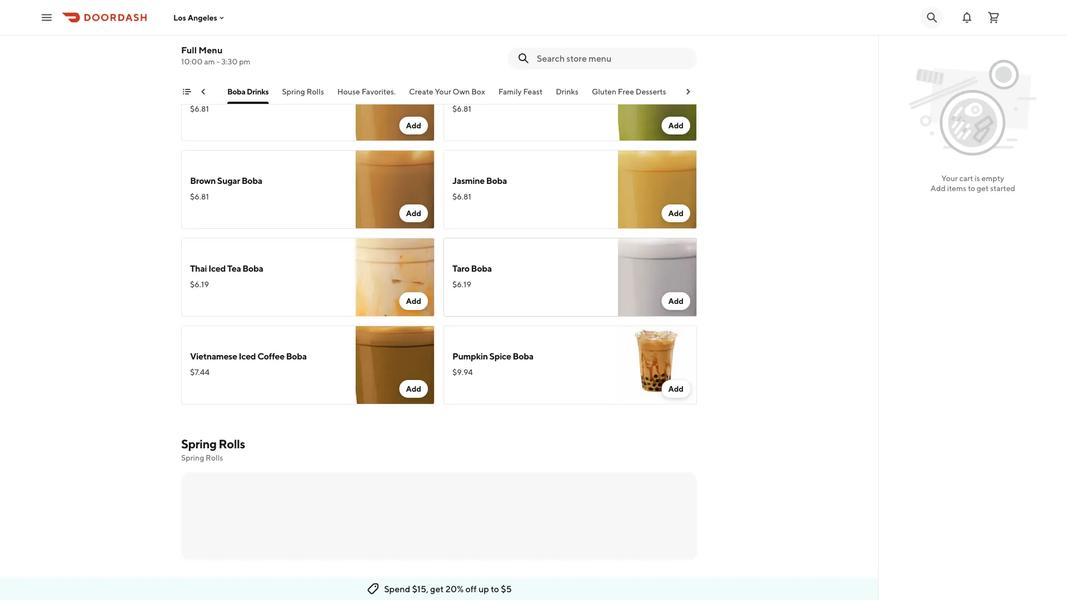Task type: vqa. For each thing, say whether or not it's contained in the screenshot.


Task type: locate. For each thing, give the bounding box(es) containing it.
sauces for your home
[[680, 87, 757, 96]]

2 $6.19 from the left
[[453, 280, 472, 289]]

notification bell image
[[961, 11, 975, 24]]

full
[[181, 45, 197, 55]]

gluten free desserts
[[592, 87, 666, 96]]

taro boba
[[453, 263, 492, 274]]

rolls
[[307, 87, 324, 96], [219, 437, 245, 452], [206, 454, 223, 463]]

$6.81
[[190, 104, 209, 113], [453, 104, 472, 113], [190, 192, 209, 201], [453, 192, 472, 201]]

brown
[[190, 175, 216, 186]]

1 horizontal spatial your
[[942, 174, 959, 183]]

0 vertical spatial spring
[[282, 87, 305, 96]]

scroll menu navigation right image
[[684, 87, 693, 96]]

drinks up the am
[[202, 43, 224, 52]]

taro boba image
[[619, 238, 698, 317]]

popular
[[165, 87, 193, 96]]

get inside the your cart is empty add items to get started
[[978, 184, 989, 193]]

off
[[466, 584, 477, 595]]

1 horizontal spatial iced
[[239, 351, 256, 362]]

$6.81 down chai
[[190, 104, 209, 113]]

your up items
[[942, 174, 959, 183]]

1 vertical spatial spring
[[181, 437, 217, 452]]

to down cart
[[969, 184, 976, 193]]

spring inside button
[[282, 87, 305, 96]]

0 vertical spatial iced
[[209, 263, 226, 274]]

chai boba
[[190, 88, 231, 98]]

boba
[[181, 27, 210, 41], [181, 43, 200, 52], [227, 87, 245, 96], [210, 88, 231, 98], [484, 88, 505, 98], [242, 175, 263, 186], [487, 175, 507, 186], [243, 263, 263, 274], [471, 263, 492, 274], [286, 351, 307, 362], [513, 351, 534, 362]]

free
[[618, 87, 634, 96]]

Item Search search field
[[537, 52, 689, 65]]

drinks right feast
[[556, 87, 579, 96]]

vietnamese iced coffee boba image
[[356, 326, 435, 405]]

2 vertical spatial spring
[[181, 454, 204, 463]]

los angeles
[[174, 13, 217, 22]]

rolls inside button
[[307, 87, 324, 96]]

vietnamese
[[190, 351, 237, 362]]

vietnamese iced coffee boba
[[190, 351, 307, 362]]

0 horizontal spatial get
[[431, 584, 444, 595]]

spice
[[490, 351, 512, 362]]

popular items button
[[165, 86, 214, 104]]

is
[[976, 174, 981, 183]]

house favorites.
[[337, 87, 396, 96]]

0 horizontal spatial $6.19
[[190, 280, 209, 289]]

add button for jasmine boba
[[662, 205, 691, 222]]

1 vertical spatial get
[[431, 584, 444, 595]]

add inside the your cart is empty add items to get started
[[931, 184, 946, 193]]

am
[[204, 57, 215, 66]]

$6.19 down thai
[[190, 280, 209, 289]]

spring rolls spring rolls
[[181, 437, 245, 463]]

$6.81 for chai
[[190, 104, 209, 113]]

to for items
[[969, 184, 976, 193]]

pm
[[239, 57, 251, 66]]

family
[[499, 87, 522, 96]]

house favorites. button
[[337, 86, 396, 104]]

10:00
[[181, 57, 203, 66]]

$6.81 for brown
[[190, 192, 209, 201]]

add for pumpkin spice boba
[[669, 385, 684, 394]]

add button for brown sugar boba
[[400, 205, 428, 222]]

0 vertical spatial rolls
[[307, 87, 324, 96]]

0 vertical spatial your
[[435, 87, 451, 96]]

0 horizontal spatial iced
[[209, 263, 226, 274]]

1 horizontal spatial to
[[969, 184, 976, 193]]

add
[[406, 121, 422, 130], [669, 121, 684, 130], [931, 184, 946, 193], [406, 209, 422, 218], [669, 209, 684, 218], [406, 297, 422, 306], [669, 297, 684, 306], [406, 385, 422, 394], [669, 385, 684, 394]]

$6.81 down brown
[[190, 192, 209, 201]]

up
[[479, 584, 489, 595]]

add for jasmine boba
[[669, 209, 684, 218]]

to
[[969, 184, 976, 193], [491, 584, 500, 595]]

add for vietnamese iced coffee boba
[[406, 385, 422, 394]]

$15,
[[412, 584, 429, 595]]

get right $15,
[[431, 584, 444, 595]]

brown sugar boba image
[[356, 150, 435, 229]]

angeles
[[188, 13, 217, 22]]

drinks
[[212, 27, 247, 41], [202, 43, 224, 52], [247, 87, 269, 96], [556, 87, 579, 96]]

boba drinks boba drinks
[[181, 27, 247, 52]]

$6.81 for matcha
[[453, 104, 472, 113]]

to inside the your cart is empty add items to get started
[[969, 184, 976, 193]]

$7.44
[[190, 368, 210, 377]]

scroll menu navigation left image
[[199, 87, 208, 96]]

gluten
[[592, 87, 617, 96]]

feast
[[523, 87, 543, 96]]

add button for taro boba
[[662, 293, 691, 310]]

desserts
[[636, 87, 666, 96]]

cart
[[960, 174, 974, 183]]

1 vertical spatial your
[[942, 174, 959, 183]]

to right up
[[491, 584, 500, 595]]

1 horizontal spatial get
[[978, 184, 989, 193]]

$6.19 down taro
[[453, 280, 472, 289]]

own
[[453, 87, 470, 96]]

taro
[[453, 263, 470, 274]]

pumpkin
[[453, 351, 488, 362]]

rolls for spring rolls spring rolls
[[219, 437, 245, 452]]

get down 'is'
[[978, 184, 989, 193]]

$6.81 down jasmine
[[453, 192, 472, 201]]

iced left tea
[[209, 263, 226, 274]]

box
[[472, 87, 485, 96]]

for
[[706, 87, 716, 96]]

get
[[978, 184, 989, 193], [431, 584, 444, 595]]

$6.19 for thai
[[190, 280, 209, 289]]

your left 'own'
[[435, 87, 451, 96]]

0 horizontal spatial to
[[491, 584, 500, 595]]

items
[[194, 87, 214, 96]]

spring
[[282, 87, 305, 96], [181, 437, 217, 452], [181, 454, 204, 463]]

menu
[[199, 45, 223, 55]]

matcha
[[453, 88, 483, 98]]

1 vertical spatial rolls
[[219, 437, 245, 452]]

spend
[[384, 584, 411, 595]]

drinks button
[[556, 86, 579, 104]]

1 vertical spatial to
[[491, 584, 500, 595]]

1 horizontal spatial $6.19
[[453, 280, 472, 289]]

los
[[174, 13, 186, 22]]

1 vertical spatial iced
[[239, 351, 256, 362]]

jasmine
[[453, 175, 485, 186]]

$6.81 down matcha
[[453, 104, 472, 113]]

spring for spring rolls spring rolls
[[181, 437, 217, 452]]

add button
[[400, 117, 428, 135], [662, 117, 691, 135], [400, 205, 428, 222], [662, 205, 691, 222], [400, 293, 428, 310], [662, 293, 691, 310], [400, 380, 428, 398], [662, 380, 691, 398]]

your
[[435, 87, 451, 96], [942, 174, 959, 183]]

add for brown sugar boba
[[406, 209, 422, 218]]

sauces
[[680, 87, 705, 96]]

3:30
[[222, 57, 238, 66]]

iced left coffee
[[239, 351, 256, 362]]

iced
[[209, 263, 226, 274], [239, 351, 256, 362]]

0 horizontal spatial your
[[435, 87, 451, 96]]

0 vertical spatial get
[[978, 184, 989, 193]]

$6.19
[[190, 280, 209, 289], [453, 280, 472, 289]]

1 $6.19 from the left
[[190, 280, 209, 289]]

0 vertical spatial to
[[969, 184, 976, 193]]



Task type: describe. For each thing, give the bounding box(es) containing it.
gluten free desserts button
[[592, 86, 666, 104]]

create your own box
[[409, 87, 485, 96]]

started
[[991, 184, 1016, 193]]

-
[[217, 57, 220, 66]]

matcha boba image
[[619, 62, 698, 141]]

add button for pumpkin spice boba
[[662, 380, 691, 398]]

20%
[[446, 584, 464, 595]]

create
[[409, 87, 433, 96]]

your cart is empty add items to get started
[[931, 174, 1016, 193]]

matcha boba
[[453, 88, 505, 98]]

favorites.
[[362, 87, 396, 96]]

popular items
[[165, 87, 214, 96]]

drinks down pm
[[247, 87, 269, 96]]

to for up
[[491, 584, 500, 595]]

create your own box button
[[409, 86, 485, 104]]

open menu image
[[40, 11, 53, 24]]

$6.81 for jasmine
[[453, 192, 472, 201]]

$5
[[501, 584, 512, 595]]

empty
[[982, 174, 1005, 183]]

coffee
[[258, 351, 285, 362]]

your inside create your own box button
[[435, 87, 451, 96]]

full menu 10:00 am - 3:30 pm
[[181, 45, 251, 66]]

spring rolls button
[[282, 86, 324, 104]]

0 items, open order cart image
[[988, 11, 1001, 24]]

iced for thai
[[209, 263, 226, 274]]

chai
[[190, 88, 208, 98]]

2 vertical spatial rolls
[[206, 454, 223, 463]]

sugar
[[217, 175, 240, 186]]

boba drinks
[[227, 87, 269, 96]]

house
[[337, 87, 360, 96]]

show menu categories image
[[182, 87, 191, 96]]

jasmine boba
[[453, 175, 507, 186]]

family feast
[[499, 87, 543, 96]]

thai
[[190, 263, 207, 274]]

spring for spring rolls
[[282, 87, 305, 96]]

thai iced tea boba
[[190, 263, 263, 274]]

spend $15, get 20% off up to $5
[[384, 584, 512, 595]]

rolls for spring rolls
[[307, 87, 324, 96]]

los angeles button
[[174, 13, 226, 22]]

your inside the your cart is empty add items to get started
[[942, 174, 959, 183]]

tea
[[227, 263, 241, 274]]

$6.19 for taro
[[453, 280, 472, 289]]

pumpkin spice boba image
[[619, 326, 698, 405]]

drinks up menu
[[212, 27, 247, 41]]

$9.94
[[453, 368, 473, 377]]

pumpkin spice boba
[[453, 351, 534, 362]]

thai iced tea boba image
[[356, 238, 435, 317]]

add button for vietnamese iced coffee boba
[[400, 380, 428, 398]]

your
[[718, 87, 734, 96]]

add for thai iced tea boba
[[406, 297, 422, 306]]

chai boba image
[[356, 62, 435, 141]]

sauces for your home button
[[680, 86, 757, 104]]

add button for thai iced tea boba
[[400, 293, 428, 310]]

spring rolls
[[282, 87, 324, 96]]

items
[[948, 184, 967, 193]]

brown sugar boba
[[190, 175, 263, 186]]

family feast button
[[499, 86, 543, 104]]

iced for vietnamese
[[239, 351, 256, 362]]

jasmine boba image
[[619, 150, 698, 229]]

add for taro boba
[[669, 297, 684, 306]]

home
[[735, 87, 757, 96]]



